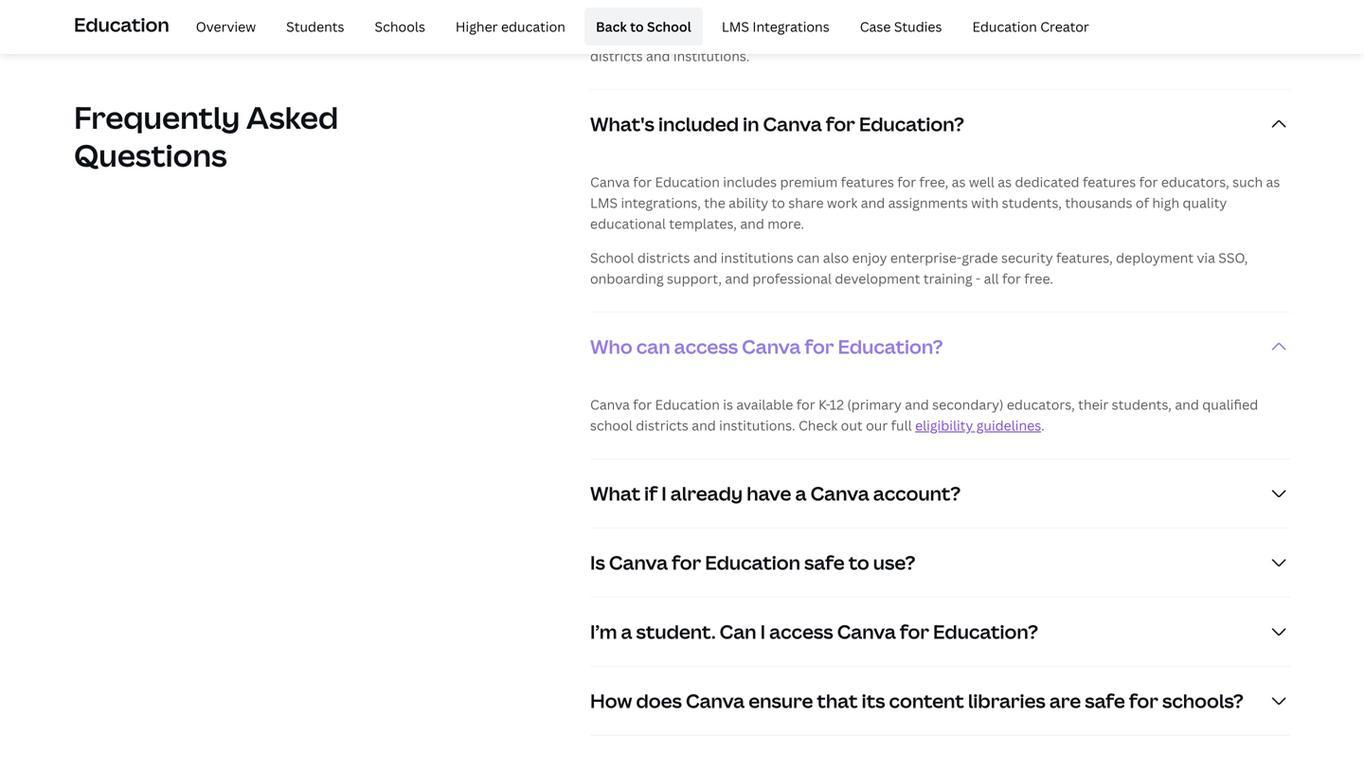 Task type: vqa. For each thing, say whether or not it's contained in the screenshot.
the right To
yes



Task type: locate. For each thing, give the bounding box(es) containing it.
canva up available
[[742, 334, 801, 360]]

educators, inside canva for education includes premium features for free, as well as dedicated features for educators, such as lms integrations, the ability to share work and assignments with students, thousands of high quality educational templates, and more.
[[1161, 173, 1229, 191]]

guidelines
[[976, 417, 1041, 435]]

free, inside yes - it's 100% free, with no paywalls or nasty surprises. it's our commitment that canva for education will remain 100% free for k-12 (primary and secondary) educators, their students, as well as qualified school districts and institutions.
[[685, 5, 714, 23]]

1 horizontal spatial -
[[976, 270, 981, 288]]

2 vertical spatial educators,
[[1007, 396, 1075, 414]]

k- right "free"
[[729, 26, 740, 44]]

1 vertical spatial school
[[590, 417, 633, 435]]

1 horizontal spatial secondary)
[[932, 396, 1004, 414]]

education inside canva for education includes premium features for free, as well as dedicated features for educators, such as lms integrations, the ability to share work and assignments with students, thousands of high quality educational templates, and more.
[[655, 173, 720, 191]]

1 horizontal spatial safe
[[1085, 688, 1125, 714]]

well
[[1102, 26, 1128, 44], [969, 173, 995, 191]]

it's
[[623, 5, 642, 23]]

education? inside dropdown button
[[933, 619, 1038, 645]]

surprises.
[[882, 5, 944, 23]]

12 inside yes - it's 100% free, with no paywalls or nasty surprises. it's our commitment that canva for education will remain 100% free for k-12 (primary and secondary) educators, their students, as well as qualified school districts and institutions.
[[740, 26, 754, 44]]

- inside school districts and institutions can also enjoy enterprise-grade security features, deployment via sso, onboarding support, and professional development training - all for free.
[[976, 270, 981, 288]]

0 vertical spatial districts
[[590, 47, 643, 65]]

education? inside dropdown button
[[859, 111, 964, 137]]

0 horizontal spatial lms
[[590, 194, 618, 212]]

canva down out at the bottom
[[811, 481, 869, 507]]

a right i'm
[[621, 619, 632, 645]]

k- inside yes - it's 100% free, with no paywalls or nasty surprises. it's our commitment that canva for education will remain 100% free for k-12 (primary and secondary) educators, their students, as well as qualified school districts and institutions.
[[729, 26, 740, 44]]

high
[[1152, 194, 1180, 212]]

yes - it's 100% free, with no paywalls or nasty surprises. it's our commitment that canva for education will remain 100% free for k-12 (primary and secondary) educators, their students, as well as qualified school districts and institutions.
[[590, 5, 1264, 65]]

education? for who can access canva for education?
[[838, 334, 943, 360]]

0 vertical spatial safe
[[804, 550, 845, 576]]

is canva for education safe to use?
[[590, 550, 916, 576]]

secondary) down nasty at the right of the page
[[843, 26, 914, 44]]

0 horizontal spatial a
[[621, 619, 632, 645]]

0 horizontal spatial 12
[[740, 26, 754, 44]]

0 vertical spatial 12
[[740, 26, 754, 44]]

0 vertical spatial school
[[1208, 26, 1250, 44]]

0 horizontal spatial (primary
[[757, 26, 812, 44]]

lms up 'educational'
[[590, 194, 618, 212]]

that left its
[[817, 688, 858, 714]]

our
[[970, 5, 991, 23], [866, 417, 888, 435]]

education? up libraries
[[933, 619, 1038, 645]]

canva down who
[[590, 396, 630, 414]]

to right back
[[630, 17, 644, 35]]

0 vertical spatial education?
[[859, 111, 964, 137]]

canva right 'creator'
[[1110, 5, 1150, 23]]

free, up "free"
[[685, 5, 714, 23]]

onboarding
[[590, 270, 664, 288]]

2 features from the left
[[1083, 173, 1136, 191]]

with up grade
[[971, 194, 999, 212]]

1 horizontal spatial access
[[769, 619, 833, 645]]

1 vertical spatial a
[[621, 619, 632, 645]]

(primary down paywalls
[[757, 26, 812, 44]]

canva inside canva for education includes premium features for free, as well as dedicated features for educators, such as lms integrations, the ability to share work and assignments with students, thousands of high quality educational templates, and more.
[[590, 173, 630, 191]]

eligibility guidelines link
[[915, 417, 1041, 435]]

1 vertical spatial k-
[[818, 396, 830, 414]]

lms integrations link
[[710, 8, 841, 45]]

1 vertical spatial safe
[[1085, 688, 1125, 714]]

0 vertical spatial that
[[1080, 5, 1107, 23]]

students
[[286, 17, 344, 35]]

0 vertical spatial free,
[[685, 5, 714, 23]]

our left full
[[866, 417, 888, 435]]

1 vertical spatial school
[[590, 249, 634, 267]]

0 horizontal spatial safe
[[804, 550, 845, 576]]

0 vertical spatial secondary)
[[843, 26, 914, 44]]

canva inside yes - it's 100% free, with no paywalls or nasty surprises. it's our commitment that canva for education will remain 100% free for k-12 (primary and secondary) educators, their students, as well as qualified school districts and institutions.
[[1110, 5, 1150, 23]]

what's included in canva for education?
[[590, 111, 964, 137]]

our right it's
[[970, 5, 991, 23]]

education
[[501, 17, 565, 35]]

are
[[1050, 688, 1081, 714]]

1 vertical spatial qualified
[[1202, 396, 1258, 414]]

1 horizontal spatial school
[[1208, 26, 1250, 44]]

0 vertical spatial students,
[[1022, 26, 1082, 44]]

to left the use?
[[849, 550, 869, 576]]

educators, up quality
[[1161, 173, 1229, 191]]

paywalls
[[768, 5, 823, 23]]

1 vertical spatial educators,
[[1161, 173, 1229, 191]]

0 vertical spatial 100%
[[645, 5, 682, 23]]

i
[[661, 481, 667, 507], [760, 619, 766, 645]]

1 vertical spatial districts
[[637, 249, 690, 267]]

1 vertical spatial well
[[969, 173, 995, 191]]

1 vertical spatial (primary
[[847, 396, 902, 414]]

safe right the are
[[1085, 688, 1125, 714]]

1 vertical spatial secondary)
[[932, 396, 1004, 414]]

lms right "free"
[[722, 17, 749, 35]]

100% right it's at the left top of the page
[[645, 5, 682, 23]]

1 vertical spatial 100%
[[638, 26, 674, 44]]

(primary up out at the bottom
[[847, 396, 902, 414]]

for inside school districts and institutions can also enjoy enterprise-grade security features, deployment via sso, onboarding support, and professional development training - all for free.
[[1002, 270, 1021, 288]]

0 horizontal spatial to
[[630, 17, 644, 35]]

1 vertical spatial lms
[[590, 194, 618, 212]]

i'm a student. can i access canva for education? button
[[590, 598, 1290, 666]]

education
[[1175, 5, 1240, 23], [74, 11, 169, 37], [972, 17, 1037, 35], [655, 173, 720, 191], [655, 396, 720, 414], [705, 550, 800, 576]]

1 horizontal spatial features
[[1083, 173, 1136, 191]]

institutions.
[[673, 47, 750, 65], [719, 417, 795, 435]]

will
[[1243, 5, 1264, 23]]

1 vertical spatial free,
[[919, 173, 948, 191]]

is canva for education safe to use? button
[[590, 529, 1290, 597]]

institutions. down available
[[719, 417, 795, 435]]

for up integrations,
[[633, 173, 652, 191]]

0 vertical spatial i
[[661, 481, 667, 507]]

1 vertical spatial -
[[976, 270, 981, 288]]

with left "no"
[[717, 5, 745, 23]]

institutions. inside yes - it's 100% free, with no paywalls or nasty surprises. it's our commitment that canva for education will remain 100% free for k-12 (primary and secondary) educators, their students, as well as qualified school districts and institutions.
[[673, 47, 750, 65]]

features up thousands at the right top
[[1083, 173, 1136, 191]]

(primary inside yes - it's 100% free, with no paywalls or nasty surprises. it's our commitment that canva for education will remain 100% free for k-12 (primary and secondary) educators, their students, as well as qualified school districts and institutions.
[[757, 26, 812, 44]]

safe
[[804, 550, 845, 576], [1085, 688, 1125, 714]]

1 horizontal spatial (primary
[[847, 396, 902, 414]]

a right the have
[[795, 481, 807, 507]]

1 horizontal spatial with
[[971, 194, 999, 212]]

safe left the use?
[[804, 550, 845, 576]]

for inside who can access canva for education? dropdown button
[[805, 334, 834, 360]]

for down professional
[[805, 334, 834, 360]]

for right "free"
[[707, 26, 725, 44]]

100% down it's at the left top of the page
[[638, 26, 674, 44]]

1 vertical spatial with
[[971, 194, 999, 212]]

does
[[636, 688, 682, 714]]

integrations,
[[621, 194, 701, 212]]

for up check at bottom
[[796, 396, 815, 414]]

100%
[[645, 5, 682, 23], [638, 26, 674, 44]]

1 vertical spatial students,
[[1002, 194, 1062, 212]]

1 vertical spatial can
[[636, 334, 670, 360]]

education inside canva for education is available for k-12 (primary and secondary) educators, their students, and qualified school districts and institutions. check out our full
[[655, 396, 720, 414]]

0 vertical spatial to
[[630, 17, 644, 35]]

institutions. down "free"
[[673, 47, 750, 65]]

education inside yes - it's 100% free, with no paywalls or nasty surprises. it's our commitment that canva for education will remain 100% free for k-12 (primary and secondary) educators, their students, as well as qualified school districts and institutions.
[[1175, 5, 1240, 23]]

2 vertical spatial to
[[849, 550, 869, 576]]

development
[[835, 270, 920, 288]]

education inside menu bar
[[972, 17, 1037, 35]]

1 vertical spatial to
[[772, 194, 785, 212]]

that right commitment
[[1080, 5, 1107, 23]]

0 vertical spatial well
[[1102, 26, 1128, 44]]

1 horizontal spatial to
[[772, 194, 785, 212]]

0 horizontal spatial with
[[717, 5, 745, 23]]

educators, down it's
[[917, 26, 985, 44]]

how does canva ensure that its content libraries are safe for schools?
[[590, 688, 1244, 714]]

students, inside canva for education is available for k-12 (primary and secondary) educators, their students, and qualified school districts and institutions. check out our full
[[1112, 396, 1172, 414]]

educators, up .
[[1007, 396, 1075, 414]]

school districts and institutions can also enjoy enterprise-grade security features, deployment via sso, onboarding support, and professional development training - all for free.
[[590, 249, 1248, 288]]

2 vertical spatial districts
[[636, 417, 689, 435]]

canva inside canva for education is available for k-12 (primary and secondary) educators, their students, and qualified school districts and institutions. check out our full
[[590, 396, 630, 414]]

that
[[1080, 5, 1107, 23], [817, 688, 858, 714]]

education? inside dropdown button
[[838, 334, 943, 360]]

0 horizontal spatial -
[[615, 5, 620, 23]]

0 horizontal spatial educators,
[[917, 26, 985, 44]]

(primary
[[757, 26, 812, 44], [847, 396, 902, 414]]

2 horizontal spatial educators,
[[1161, 173, 1229, 191]]

can inside school districts and institutions can also enjoy enterprise-grade security features, deployment via sso, onboarding support, and professional development training - all for free.
[[797, 249, 820, 267]]

school down will
[[1208, 26, 1250, 44]]

ability
[[729, 194, 768, 212]]

with
[[717, 5, 745, 23], [971, 194, 999, 212]]

our inside canva for education is available for k-12 (primary and secondary) educators, their students, and qualified school districts and institutions. check out our full
[[866, 417, 888, 435]]

0 vertical spatial institutions.
[[673, 47, 750, 65]]

districts down remain
[[590, 47, 643, 65]]

students,
[[1022, 26, 1082, 44], [1002, 194, 1062, 212], [1112, 396, 1172, 414]]

canva right does at the bottom left of the page
[[686, 688, 745, 714]]

well left dedicated
[[969, 173, 995, 191]]

2 vertical spatial education?
[[933, 619, 1038, 645]]

school right it's at the left top of the page
[[647, 17, 691, 35]]

i right the if
[[661, 481, 667, 507]]

the
[[704, 194, 725, 212]]

well inside canva for education includes premium features for free, as well as dedicated features for educators, such as lms integrations, the ability to share work and assignments with students, thousands of high quality educational templates, and more.
[[969, 173, 995, 191]]

to up more.
[[772, 194, 785, 212]]

0 vertical spatial their
[[988, 26, 1019, 44]]

1 horizontal spatial can
[[797, 249, 820, 267]]

for up student.
[[672, 550, 701, 576]]

k- up check at bottom
[[818, 396, 830, 414]]

access inside dropdown button
[[769, 619, 833, 645]]

free, up "assignments"
[[919, 173, 948, 191]]

for inside the is canva for education safe to use? dropdown button
[[672, 550, 701, 576]]

enjoy
[[852, 249, 887, 267]]

0 horizontal spatial free,
[[685, 5, 714, 23]]

0 vertical spatial with
[[717, 5, 745, 23]]

school inside canva for education is available for k-12 (primary and secondary) educators, their students, and qualified school districts and institutions. check out our full
[[590, 417, 633, 435]]

canva for education includes premium features for free, as well as dedicated features for educators, such as lms integrations, the ability to share work and assignments with students, thousands of high quality educational templates, and more.
[[590, 173, 1280, 233]]

free
[[678, 26, 703, 44]]

1 vertical spatial i
[[760, 619, 766, 645]]

canva right in
[[763, 111, 822, 137]]

0 horizontal spatial school
[[590, 249, 634, 267]]

canva for education is available for k-12 (primary and secondary) educators, their students, and qualified school districts and institutions. check out our full
[[590, 396, 1258, 435]]

- left it's at the left top of the page
[[615, 5, 620, 23]]

0 vertical spatial school
[[647, 17, 691, 35]]

0 vertical spatial our
[[970, 5, 991, 23]]

0 horizontal spatial secondary)
[[843, 26, 914, 44]]

1 horizontal spatial a
[[795, 481, 807, 507]]

12 down "no"
[[740, 26, 754, 44]]

i right 'can'
[[760, 619, 766, 645]]

0 vertical spatial a
[[795, 481, 807, 507]]

with inside canva for education includes premium features for free, as well as dedicated features for educators, such as lms integrations, the ability to share work and assignments with students, thousands of high quality educational templates, and more.
[[971, 194, 999, 212]]

for up the of
[[1139, 173, 1158, 191]]

2 vertical spatial students,
[[1112, 396, 1172, 414]]

0 vertical spatial qualified
[[1149, 26, 1204, 44]]

nasty
[[843, 5, 878, 23]]

0 vertical spatial k-
[[729, 26, 740, 44]]

back
[[596, 17, 627, 35]]

0 horizontal spatial our
[[866, 417, 888, 435]]

districts up support,
[[637, 249, 690, 267]]

with inside yes - it's 100% free, with no paywalls or nasty surprises. it's our commitment that canva for education will remain 100% free for k-12 (primary and secondary) educators, their students, as well as qualified school districts and institutions.
[[717, 5, 745, 23]]

school up onboarding
[[590, 249, 634, 267]]

0 horizontal spatial i
[[661, 481, 667, 507]]

can up professional
[[797, 249, 820, 267]]

1 horizontal spatial that
[[1080, 5, 1107, 23]]

well right 'creator'
[[1102, 26, 1128, 44]]

- left all
[[976, 270, 981, 288]]

1 features from the left
[[841, 173, 894, 191]]

1 horizontal spatial lms
[[722, 17, 749, 35]]

1 horizontal spatial their
[[1078, 396, 1109, 414]]

1 vertical spatial that
[[817, 688, 858, 714]]

institutions
[[721, 249, 794, 267]]

1 horizontal spatial i
[[760, 619, 766, 645]]

for right all
[[1002, 270, 1021, 288]]

safe inside dropdown button
[[804, 550, 845, 576]]

canva
[[1110, 5, 1150, 23], [763, 111, 822, 137], [590, 173, 630, 191], [742, 334, 801, 360], [590, 396, 630, 414], [811, 481, 869, 507], [609, 550, 668, 576], [837, 619, 896, 645], [686, 688, 745, 714]]

that inside dropdown button
[[817, 688, 858, 714]]

12 up out at the bottom
[[830, 396, 844, 414]]

for left is
[[633, 396, 652, 414]]

school up 'what' on the left bottom of page
[[590, 417, 633, 435]]

eligibility guidelines .
[[915, 417, 1045, 435]]

1 vertical spatial 12
[[830, 396, 844, 414]]

is
[[723, 396, 733, 414]]

its
[[862, 688, 885, 714]]

dedicated
[[1015, 173, 1080, 191]]

well inside yes - it's 100% free, with no paywalls or nasty surprises. it's our commitment that canva for education will remain 100% free for k-12 (primary and secondary) educators, their students, as well as qualified school districts and institutions.
[[1102, 26, 1128, 44]]

canva up 'educational'
[[590, 173, 630, 191]]

is
[[590, 550, 605, 576]]

grade
[[962, 249, 998, 267]]

asked
[[246, 97, 338, 138]]

0 vertical spatial (primary
[[757, 26, 812, 44]]

can right who
[[636, 334, 670, 360]]

1 vertical spatial access
[[769, 619, 833, 645]]

1 horizontal spatial free,
[[919, 173, 948, 191]]

0 vertical spatial -
[[615, 5, 620, 23]]

1 horizontal spatial well
[[1102, 26, 1128, 44]]

features,
[[1056, 249, 1113, 267]]

0 horizontal spatial can
[[636, 334, 670, 360]]

for
[[1153, 5, 1172, 23], [707, 26, 725, 44], [826, 111, 855, 137], [633, 173, 652, 191], [897, 173, 916, 191], [1139, 173, 1158, 191], [1002, 270, 1021, 288], [805, 334, 834, 360], [633, 396, 652, 414], [796, 396, 815, 414], [672, 550, 701, 576], [900, 619, 929, 645], [1129, 688, 1158, 714]]

education? up "assignments"
[[859, 111, 964, 137]]

libraries
[[968, 688, 1046, 714]]

1 vertical spatial their
[[1078, 396, 1109, 414]]

to inside dropdown button
[[849, 550, 869, 576]]

0 vertical spatial educators,
[[917, 26, 985, 44]]

included
[[658, 111, 739, 137]]

1 vertical spatial institutions.
[[719, 417, 795, 435]]

1 horizontal spatial our
[[970, 5, 991, 23]]

secondary) up eligibility guidelines link
[[932, 396, 1004, 414]]

access right 'can'
[[769, 619, 833, 645]]

educators, inside yes - it's 100% free, with no paywalls or nasty surprises. it's our commitment that canva for education will remain 100% free for k-12 (primary and secondary) educators, their students, as well as qualified school districts and institutions.
[[917, 26, 985, 44]]

for up how does canva ensure that its content libraries are safe for schools?
[[900, 619, 929, 645]]

districts up the if
[[636, 417, 689, 435]]

1 vertical spatial our
[[866, 417, 888, 435]]

their
[[988, 26, 1019, 44], [1078, 396, 1109, 414]]

free,
[[685, 5, 714, 23], [919, 173, 948, 191]]

institutions. inside canva for education is available for k-12 (primary and secondary) educators, their students, and qualified school districts and institutions. check out our full
[[719, 417, 795, 435]]

lms inside canva for education includes premium features for free, as well as dedicated features for educators, such as lms integrations, the ability to share work and assignments with students, thousands of high quality educational templates, and more.
[[590, 194, 618, 212]]

features up work
[[841, 173, 894, 191]]

0 vertical spatial lms
[[722, 17, 749, 35]]

access
[[674, 334, 738, 360], [769, 619, 833, 645]]

12
[[740, 26, 754, 44], [830, 396, 844, 414]]

0 horizontal spatial features
[[841, 173, 894, 191]]

0 horizontal spatial k-
[[729, 26, 740, 44]]

0 horizontal spatial school
[[590, 417, 633, 435]]

for left schools?
[[1129, 688, 1158, 714]]

1 horizontal spatial 12
[[830, 396, 844, 414]]

1 horizontal spatial educators,
[[1007, 396, 1075, 414]]

k-
[[729, 26, 740, 44], [818, 396, 830, 414]]

to
[[630, 17, 644, 35], [772, 194, 785, 212], [849, 550, 869, 576]]

education?
[[859, 111, 964, 137], [838, 334, 943, 360], [933, 619, 1038, 645]]

1 horizontal spatial school
[[647, 17, 691, 35]]

districts inside canva for education is available for k-12 (primary and secondary) educators, their students, and qualified school districts and institutions. check out our full
[[636, 417, 689, 435]]

access up is
[[674, 334, 738, 360]]

school inside school districts and institutions can also enjoy enterprise-grade security features, deployment via sso, onboarding support, and professional development training - all for free.
[[590, 249, 634, 267]]

2 horizontal spatial to
[[849, 550, 869, 576]]

for up premium
[[826, 111, 855, 137]]

0 vertical spatial can
[[797, 249, 820, 267]]

1 vertical spatial education?
[[838, 334, 943, 360]]

lms
[[722, 17, 749, 35], [590, 194, 618, 212]]

student.
[[636, 619, 716, 645]]

menu bar
[[177, 8, 1101, 45]]

1 horizontal spatial k-
[[818, 396, 830, 414]]

education? down development
[[838, 334, 943, 360]]

for up "assignments"
[[897, 173, 916, 191]]



Task type: describe. For each thing, give the bounding box(es) containing it.
lms inside 'link'
[[722, 17, 749, 35]]

their inside yes - it's 100% free, with no paywalls or nasty surprises. it's our commitment that canva for education will remain 100% free for k-12 (primary and secondary) educators, their students, as well as qualified school districts and institutions.
[[988, 26, 1019, 44]]

higher
[[456, 17, 498, 35]]

can inside dropdown button
[[636, 334, 670, 360]]

school inside menu bar
[[647, 17, 691, 35]]

via
[[1197, 249, 1215, 267]]

who can access canva for education? button
[[590, 313, 1290, 381]]

districts inside yes - it's 100% free, with no paywalls or nasty surprises. it's our commitment that canva for education will remain 100% free for k-12 (primary and secondary) educators, their students, as well as qualified school districts and institutions.
[[590, 47, 643, 65]]

premium
[[780, 173, 838, 191]]

to inside canva for education includes premium features for free, as well as dedicated features for educators, such as lms integrations, the ability to share work and assignments with students, thousands of high quality educational templates, and more.
[[772, 194, 785, 212]]

templates,
[[669, 215, 737, 233]]

eligibility
[[915, 417, 973, 435]]

work
[[827, 194, 858, 212]]

creator
[[1040, 17, 1089, 35]]

(primary inside canva for education is available for k-12 (primary and secondary) educators, their students, and qualified school districts and institutions. check out our full
[[847, 396, 902, 414]]

i'm a student. can i access canva for education?
[[590, 619, 1038, 645]]

no
[[748, 5, 765, 23]]

integrations
[[752, 17, 830, 35]]

who can access canva for education?
[[590, 334, 943, 360]]

a inside what if i already have a canva account? dropdown button
[[795, 481, 807, 507]]

for inside what's included in canva for education? dropdown button
[[826, 111, 855, 137]]

overview
[[196, 17, 256, 35]]

case
[[860, 17, 891, 35]]

training
[[923, 270, 973, 288]]

remain
[[590, 26, 635, 44]]

ensure
[[749, 688, 813, 714]]

that inside yes - it's 100% free, with no paywalls or nasty surprises. it's our commitment that canva for education will remain 100% free for k-12 (primary and secondary) educators, their students, as well as qualified school districts and institutions.
[[1080, 5, 1107, 23]]

how
[[590, 688, 632, 714]]

security
[[1001, 249, 1053, 267]]

out
[[841, 417, 863, 435]]

access inside dropdown button
[[674, 334, 738, 360]]

also
[[823, 249, 849, 267]]

if
[[644, 481, 658, 507]]

use?
[[873, 550, 916, 576]]

frequently asked questions
[[74, 97, 338, 176]]

educational
[[590, 215, 666, 233]]

i inside dropdown button
[[760, 619, 766, 645]]

secondary) inside canva for education is available for k-12 (primary and secondary) educators, their students, and qualified school districts and institutions. check out our full
[[932, 396, 1004, 414]]

canva up its
[[837, 619, 896, 645]]

such
[[1233, 173, 1263, 191]]

sso,
[[1219, 249, 1248, 267]]

our inside yes - it's 100% free, with no paywalls or nasty surprises. it's our commitment that canva for education will remain 100% free for k-12 (primary and secondary) educators, their students, as well as qualified school districts and institutions.
[[970, 5, 991, 23]]

canva inside dropdown button
[[763, 111, 822, 137]]

includes
[[723, 173, 777, 191]]

schools link
[[363, 8, 437, 45]]

can
[[720, 619, 756, 645]]

higher education link
[[444, 8, 577, 45]]

12 inside canva for education is available for k-12 (primary and secondary) educators, their students, and qualified school districts and institutions. check out our full
[[830, 396, 844, 414]]

for left will
[[1153, 5, 1172, 23]]

quality
[[1183, 194, 1227, 212]]

studies
[[894, 17, 942, 35]]

k- inside canva for education is available for k-12 (primary and secondary) educators, their students, and qualified school districts and institutions. check out our full
[[818, 396, 830, 414]]

available
[[736, 396, 793, 414]]

overview link
[[184, 8, 267, 45]]

what if i already have a canva account?
[[590, 481, 961, 507]]

secondary) inside yes - it's 100% free, with no paywalls or nasty surprises. it's our commitment that canva for education will remain 100% free for k-12 (primary and secondary) educators, their students, as well as qualified school districts and institutions.
[[843, 26, 914, 44]]

share
[[788, 194, 824, 212]]

qualified inside yes - it's 100% free, with no paywalls or nasty surprises. it's our commitment that canva for education will remain 100% free for k-12 (primary and secondary) educators, their students, as well as qualified school districts and institutions.
[[1149, 26, 1204, 44]]

districts inside school districts and institutions can also enjoy enterprise-grade security features, deployment via sso, onboarding support, and professional development training - all for free.
[[637, 249, 690, 267]]

more.
[[768, 215, 804, 233]]

content
[[889, 688, 964, 714]]

what's
[[590, 111, 655, 137]]

back to school
[[596, 17, 691, 35]]

students, inside yes - it's 100% free, with no paywalls or nasty surprises. it's our commitment that canva for education will remain 100% free for k-12 (primary and secondary) educators, their students, as well as qualified school districts and institutions.
[[1022, 26, 1082, 44]]

qualified inside canva for education is available for k-12 (primary and secondary) educators, their students, and qualified school districts and institutions. check out our full
[[1202, 396, 1258, 414]]

education inside dropdown button
[[705, 550, 800, 576]]

it's
[[947, 5, 966, 23]]

higher education
[[456, 17, 565, 35]]

already
[[671, 481, 743, 507]]

how does canva ensure that its content libraries are safe for schools? button
[[590, 667, 1290, 735]]

education creator
[[972, 17, 1089, 35]]

of
[[1136, 194, 1149, 212]]

.
[[1041, 417, 1045, 435]]

for inside i'm a student. can i access canva for education? dropdown button
[[900, 619, 929, 645]]

professional
[[753, 270, 832, 288]]

a inside i'm a student. can i access canva for education? dropdown button
[[621, 619, 632, 645]]

free, inside canva for education includes premium features for free, as well as dedicated features for educators, such as lms integrations, the ability to share work and assignments with students, thousands of high quality educational templates, and more.
[[919, 173, 948, 191]]

school inside yes - it's 100% free, with no paywalls or nasty surprises. it's our commitment that canva for education will remain 100% free for k-12 (primary and secondary) educators, their students, as well as qualified school districts and institutions.
[[1208, 26, 1250, 44]]

educators, inside canva for education is available for k-12 (primary and secondary) educators, their students, and qualified school districts and institutions. check out our full
[[1007, 396, 1075, 414]]

canva right is
[[609, 550, 668, 576]]

thousands
[[1065, 194, 1133, 212]]

account?
[[873, 481, 961, 507]]

safe inside dropdown button
[[1085, 688, 1125, 714]]

what
[[590, 481, 640, 507]]

schools
[[375, 17, 425, 35]]

what's included in canva for education? button
[[590, 90, 1290, 158]]

menu bar containing overview
[[177, 8, 1101, 45]]

case studies
[[860, 17, 942, 35]]

what if i already have a canva account? button
[[590, 460, 1290, 528]]

their inside canva for education is available for k-12 (primary and secondary) educators, their students, and qualified school districts and institutions. check out our full
[[1078, 396, 1109, 414]]

all
[[984, 270, 999, 288]]

frequently
[[74, 97, 240, 138]]

check
[[799, 417, 838, 435]]

i'm
[[590, 619, 617, 645]]

for inside how does canva ensure that its content libraries are safe for schools? dropdown button
[[1129, 688, 1158, 714]]

back to school link
[[584, 8, 703, 45]]

full
[[891, 417, 912, 435]]

questions
[[74, 135, 227, 176]]

who
[[590, 334, 633, 360]]

- inside yes - it's 100% free, with no paywalls or nasty surprises. it's our commitment that canva for education will remain 100% free for k-12 (primary and secondary) educators, their students, as well as qualified school districts and institutions.
[[615, 5, 620, 23]]

education? for what's included in canva for education?
[[859, 111, 964, 137]]

yes
[[590, 5, 612, 23]]

in
[[743, 111, 759, 137]]

enterprise-
[[890, 249, 962, 267]]

assignments
[[888, 194, 968, 212]]

students, inside canva for education includes premium features for free, as well as dedicated features for educators, such as lms integrations, the ability to share work and assignments with students, thousands of high quality educational templates, and more.
[[1002, 194, 1062, 212]]

or
[[826, 5, 840, 23]]

i inside dropdown button
[[661, 481, 667, 507]]

have
[[747, 481, 791, 507]]

free.
[[1024, 270, 1053, 288]]

deployment
[[1116, 249, 1194, 267]]

commitment
[[995, 5, 1077, 23]]



